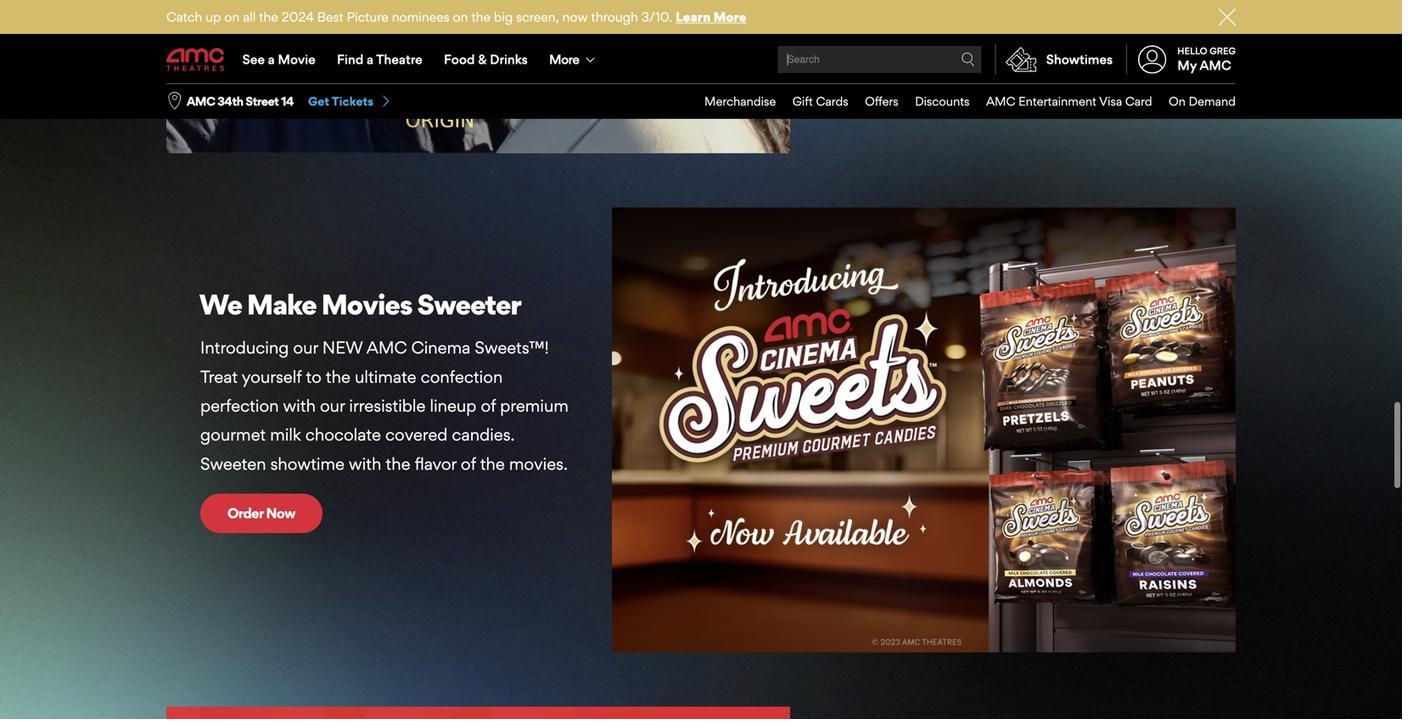 Task type: locate. For each thing, give the bounding box(es) containing it.
read more
[[852, 28, 919, 45]]

yourself
[[242, 358, 302, 378]]

menu containing merchandise
[[688, 84, 1236, 119]]

0 horizontal spatial tickets
[[332, 94, 374, 109]]

1 horizontal spatial tickets
[[1032, 28, 1077, 45]]

2 horizontal spatial more
[[886, 28, 919, 45]]

0 horizontal spatial get tickets
[[308, 94, 374, 109]]

1 horizontal spatial get
[[1007, 28, 1030, 45]]

on right 'nominees'
[[453, 9, 468, 25]]

flavor
[[415, 445, 457, 466]]

the right all
[[259, 9, 278, 25]]

get tickets link up "entertainment"
[[980, 16, 1104, 56]]

discounts link
[[899, 84, 970, 119]]

amc down showtimes 'image'
[[987, 94, 1016, 109]]

we
[[199, 279, 242, 313]]

discounts
[[915, 94, 970, 109]]

movies
[[321, 279, 412, 313]]

the
[[259, 9, 278, 25], [471, 9, 491, 25], [326, 358, 351, 378], [386, 445, 411, 466], [480, 445, 505, 466]]

2 a from the left
[[367, 51, 374, 67]]

a for theatre
[[367, 51, 374, 67]]

0 vertical spatial get tickets
[[1007, 28, 1077, 45]]

on
[[224, 9, 240, 25], [453, 9, 468, 25]]

order now link
[[200, 485, 323, 525]]

0 horizontal spatial get tickets link
[[308, 93, 392, 109]]

3/10.
[[642, 9, 672, 25]]

1 vertical spatial get
[[308, 94, 329, 109]]

a right "find"
[[367, 51, 374, 67]]

more down now
[[549, 51, 579, 67]]

the down candies.
[[480, 445, 505, 466]]

0 horizontal spatial of
[[461, 445, 476, 466]]

get tickets
[[1007, 28, 1077, 45], [308, 94, 374, 109]]

order now
[[228, 496, 295, 513]]

gift cards
[[793, 94, 849, 109]]

now
[[563, 9, 588, 25]]

our up chocolate
[[320, 387, 345, 407]]

1 vertical spatial more
[[886, 28, 919, 45]]

amc up ultimate
[[367, 329, 407, 349]]

cinema
[[411, 329, 471, 349]]

more right read at the right
[[886, 28, 919, 45]]

see a movie
[[242, 51, 316, 67]]

1 horizontal spatial on
[[453, 9, 468, 25]]

now
[[266, 496, 295, 513]]

amc entertainment visa card link
[[970, 84, 1153, 119]]

amc
[[1200, 57, 1232, 73], [987, 94, 1016, 109], [187, 94, 215, 109], [367, 329, 407, 349]]

get tickets down "find"
[[308, 94, 374, 109]]

2 on from the left
[[453, 9, 468, 25]]

amc down greg
[[1200, 57, 1232, 73]]

0 horizontal spatial with
[[283, 387, 316, 407]]

to
[[306, 358, 322, 378]]

0 vertical spatial with
[[283, 387, 316, 407]]

tickets up 'showtimes'
[[1032, 28, 1077, 45]]

34th
[[217, 94, 243, 109]]

amc 34th street 14
[[187, 94, 294, 109]]

menu containing more
[[166, 36, 1236, 83]]

0 vertical spatial more
[[714, 9, 747, 25]]

1 vertical spatial get tickets link
[[308, 93, 392, 109]]

learn
[[676, 9, 711, 25]]

see a movie link
[[232, 36, 326, 83]]

our
[[293, 329, 318, 349], [320, 387, 345, 407]]

1 horizontal spatial of
[[481, 387, 496, 407]]

all
[[243, 9, 256, 25]]

amc inside amc 34th street 14 button
[[187, 94, 215, 109]]

get
[[1007, 28, 1030, 45], [308, 94, 329, 109]]

14
[[281, 94, 294, 109]]

0 vertical spatial our
[[293, 329, 318, 349]]

introducing
[[200, 329, 289, 349]]

get up "entertainment"
[[1007, 28, 1030, 45]]

1 horizontal spatial a
[[367, 51, 374, 67]]

0 horizontal spatial a
[[268, 51, 275, 67]]

more inside read more link
[[886, 28, 919, 45]]

gift cards link
[[776, 84, 849, 119]]

tickets
[[1032, 28, 1077, 45], [332, 94, 374, 109]]

1 horizontal spatial with
[[349, 445, 382, 466]]

1 a from the left
[[268, 51, 275, 67]]

0 vertical spatial of
[[481, 387, 496, 407]]

the down the 'covered'
[[386, 445, 411, 466]]

hello greg my amc
[[1178, 45, 1236, 73]]

1 vertical spatial with
[[349, 445, 382, 466]]

dialog
[[0, 0, 1403, 719]]

more right learn
[[714, 9, 747, 25]]

0 horizontal spatial our
[[293, 329, 318, 349]]

on left all
[[224, 9, 240, 25]]

candies.
[[452, 416, 515, 437]]

menu down the submit search icon
[[688, 84, 1236, 119]]

get right 14
[[308, 94, 329, 109]]

a inside find a theatre link
[[367, 51, 374, 67]]

merchandise link
[[688, 84, 776, 119]]

amc entertainment visa card
[[987, 94, 1153, 109]]

0 horizontal spatial more
[[549, 51, 579, 67]]

get tickets link
[[980, 16, 1104, 56], [308, 93, 392, 109]]

get tickets up 'showtimes'
[[1007, 28, 1077, 45]]

1 vertical spatial tickets
[[332, 94, 374, 109]]

1 vertical spatial our
[[320, 387, 345, 407]]

of up candies.
[[481, 387, 496, 407]]

menu
[[166, 36, 1236, 83], [688, 84, 1236, 119]]

showtimes
[[1047, 51, 1113, 67]]

amc logo image
[[166, 48, 226, 71], [166, 48, 226, 71]]

with
[[283, 387, 316, 407], [349, 445, 382, 466]]

food
[[444, 51, 475, 67]]

on demand link
[[1153, 84, 1236, 119]]

2 vertical spatial more
[[549, 51, 579, 67]]

with up "milk"
[[283, 387, 316, 407]]

see
[[242, 51, 265, 67]]

we make movies sweeter
[[199, 279, 521, 313]]

a right see on the top left of the page
[[268, 51, 275, 67]]

1 vertical spatial of
[[461, 445, 476, 466]]

amc left 34th
[[187, 94, 215, 109]]

picture
[[347, 9, 389, 25]]

1 vertical spatial menu
[[688, 84, 1236, 119]]

a inside "see a movie" 'link'
[[268, 51, 275, 67]]

our up to
[[293, 329, 318, 349]]

lineup
[[430, 387, 477, 407]]

order
[[228, 496, 263, 513]]

of down candies.
[[461, 445, 476, 466]]

catch up on all the 2024 best picture nominees on the big screen, now through 3/10. learn more
[[166, 9, 747, 25]]

with down chocolate
[[349, 445, 382, 466]]

amc inside introducing our new amc cinema sweets™! treat yourself to the ultimate confection perfection with our irresistible lineup of premium gourmet milk chocolate covered candies. sweeten showtime with the flavor of the movies.
[[367, 329, 407, 349]]

0 horizontal spatial on
[[224, 9, 240, 25]]

greg
[[1210, 45, 1236, 56]]

theatre
[[376, 51, 423, 67]]

user profile image
[[1129, 45, 1177, 74]]

&
[[478, 51, 487, 67]]

0 vertical spatial menu
[[166, 36, 1236, 83]]

more
[[714, 9, 747, 25], [886, 28, 919, 45], [549, 51, 579, 67]]

showtimes image
[[996, 44, 1047, 75]]

get tickets link down "find"
[[308, 93, 392, 109]]

a
[[268, 51, 275, 67], [367, 51, 374, 67]]

a for movie
[[268, 51, 275, 67]]

catch
[[166, 9, 202, 25]]

cards
[[816, 94, 849, 109]]

0 vertical spatial get
[[1007, 28, 1030, 45]]

menu down learn
[[166, 36, 1236, 83]]

origin blog image
[[166, 0, 790, 145]]

food & drinks link
[[433, 36, 539, 83]]

0 vertical spatial get tickets link
[[980, 16, 1104, 56]]

of
[[481, 387, 496, 407], [461, 445, 476, 466]]

tickets down "find"
[[332, 94, 374, 109]]

food & drinks
[[444, 51, 528, 67]]

irresistible
[[349, 387, 426, 407]]



Task type: vqa. For each thing, say whether or not it's contained in the screenshot.
UV
no



Task type: describe. For each thing, give the bounding box(es) containing it.
big
[[494, 9, 513, 25]]

movies.
[[509, 445, 568, 466]]

screen,
[[516, 9, 559, 25]]

learn more link
[[676, 9, 747, 25]]

more inside more button
[[549, 51, 579, 67]]

merchandise
[[705, 94, 776, 109]]

my
[[1178, 57, 1197, 73]]

chocolate
[[305, 416, 381, 437]]

street
[[246, 94, 279, 109]]

movie
[[278, 51, 316, 67]]

visa
[[1100, 94, 1123, 109]]

0 vertical spatial tickets
[[1032, 28, 1077, 45]]

premium
[[500, 387, 569, 407]]

through
[[591, 9, 638, 25]]

0 horizontal spatial get
[[308, 94, 329, 109]]

amc inside amc entertainment visa card link
[[987, 94, 1016, 109]]

up
[[206, 9, 221, 25]]

find a theatre link
[[326, 36, 433, 83]]

amc 34th street 14 button
[[187, 93, 294, 110]]

nominees
[[392, 9, 450, 25]]

1 horizontal spatial more
[[714, 9, 747, 25]]

gift
[[793, 94, 813, 109]]

hello
[[1178, 45, 1208, 56]]

card
[[1126, 94, 1153, 109]]

1 horizontal spatial get tickets link
[[980, 16, 1104, 56]]

the right to
[[326, 358, 351, 378]]

find
[[337, 51, 364, 67]]

showtime
[[270, 445, 345, 466]]

amc inside hello greg my amc
[[1200, 57, 1232, 73]]

sweeten
[[200, 445, 266, 466]]

on demand
[[1169, 94, 1236, 109]]

1 horizontal spatial our
[[320, 387, 345, 407]]

2024
[[282, 9, 314, 25]]

treat
[[200, 358, 238, 378]]

search the AMC website text field
[[785, 53, 962, 66]]

perfection
[[200, 387, 279, 407]]

find a theatre
[[337, 51, 423, 67]]

new
[[322, 329, 363, 349]]

entertainment
[[1019, 94, 1097, 109]]

offers link
[[849, 84, 899, 119]]

close this dialog image
[[1373, 686, 1390, 703]]

best
[[317, 9, 344, 25]]

drinks
[[490, 51, 528, 67]]

1 on from the left
[[224, 9, 240, 25]]

1 vertical spatial get tickets
[[308, 94, 374, 109]]

introducing our new amc cinema sweets™! treat yourself to the ultimate confection perfection with our irresistible lineup of premium gourmet milk chocolate covered candies. sweeten showtime with the flavor of the movies.
[[200, 329, 569, 466]]

on
[[1169, 94, 1186, 109]]

sweeter
[[417, 279, 521, 313]]

read more link
[[824, 16, 946, 56]]

offers
[[865, 94, 899, 109]]

confection
[[421, 358, 503, 378]]

1 horizontal spatial get tickets
[[1007, 28, 1077, 45]]

go to my account page element
[[1127, 36, 1236, 83]]

more button
[[539, 36, 610, 83]]

make
[[247, 279, 316, 313]]

submit search icon image
[[962, 53, 975, 66]]

demand
[[1189, 94, 1236, 109]]

read
[[852, 28, 883, 45]]

milk
[[270, 416, 301, 437]]

ultimate
[[355, 358, 417, 378]]

covered
[[385, 416, 448, 437]]

showtimes link
[[996, 44, 1113, 75]]

the left big
[[471, 9, 491, 25]]

gourmet
[[200, 416, 266, 437]]

sweets™!
[[475, 329, 549, 349]]



